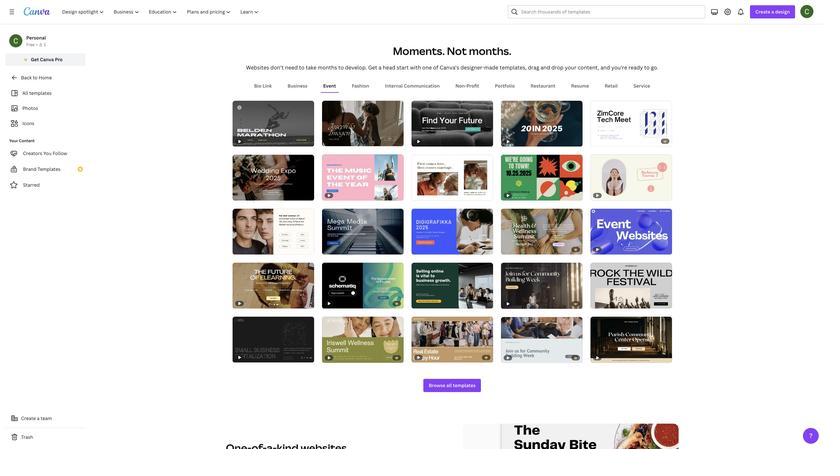 Task type: describe. For each thing, give the bounding box(es) containing it.
creators you follow
[[23, 150, 67, 156]]

all templates
[[22, 90, 52, 96]]

1 for cream  photographic wedding event website in the left of the page
[[237, 193, 239, 198]]

•
[[36, 42, 38, 47]]

months
[[318, 64, 337, 71]]

brand templates
[[23, 166, 61, 172]]

of for music business website in grey khaki silver clean neutrals style image
[[598, 301, 602, 306]]

1 horizontal spatial 1 of 6 link
[[412, 155, 493, 201]]

of for green and yellow colorful blocks conference event website image
[[419, 301, 423, 305]]

templates
[[38, 166, 61, 172]]

free •
[[26, 42, 38, 47]]

go.
[[652, 64, 659, 71]]

white simple light wedding website image
[[412, 155, 493, 201]]

service
[[634, 82, 651, 89]]

get canva pro
[[31, 56, 63, 63]]

internal communication
[[385, 82, 440, 89]]

1 of 5 for green and yellow colorful blocks conference event website image
[[416, 301, 426, 305]]

0 vertical spatial 1 of 7 link
[[233, 155, 314, 201]]

trash link
[[5, 431, 86, 444]]

a for team
[[37, 415, 40, 422]]

1 of 6 for the left 1 of 6 link
[[327, 139, 336, 144]]

with
[[410, 64, 421, 71]]

non-profit button
[[453, 80, 482, 92]]

creators
[[23, 150, 42, 156]]

service button
[[632, 80, 654, 92]]

5 for green and yellow colorful blocks conference event website image
[[424, 301, 426, 305]]

not
[[447, 44, 467, 58]]

communication
[[404, 82, 440, 89]]

create for create a team
[[21, 415, 36, 422]]

music business website in grey khaki silver clean neutrals style image
[[591, 263, 673, 309]]

white and purple illustrative tech & gaming event website image
[[591, 101, 673, 146]]

create a team
[[21, 415, 52, 422]]

1 vertical spatial get
[[369, 64, 378, 71]]

team
[[41, 415, 52, 422]]

brand templates link
[[5, 163, 86, 176]]

white simple light wedding bio link website image
[[233, 209, 314, 255]]

a for design
[[772, 9, 775, 15]]

1 for white and purple illustrative tech & gaming event website image
[[596, 138, 597, 143]]

restaurant
[[531, 82, 556, 89]]

start
[[397, 64, 409, 71]]

portfolio button
[[493, 80, 518, 92]]

starred link
[[5, 178, 86, 192]]

pro
[[55, 56, 63, 63]]

6 for the left 1 of 6 link
[[334, 139, 336, 144]]

back to home
[[21, 74, 52, 81]]

get inside button
[[31, 56, 39, 63]]

personal
[[26, 35, 46, 41]]

home
[[39, 74, 52, 81]]

moments. not months.
[[393, 44, 512, 58]]

1 of 7 for music business website in grey khaki silver clean neutrals style image
[[596, 301, 605, 306]]

create a team button
[[5, 412, 86, 425]]

follow
[[53, 150, 67, 156]]

1 of 6 for bottom 1 of 6 link
[[506, 247, 516, 252]]

event button
[[321, 80, 339, 92]]

christina overa image
[[801, 5, 814, 18]]

create for create a design
[[756, 9, 771, 15]]

non-profit
[[456, 82, 480, 89]]

resume
[[572, 82, 590, 89]]

1 of 6 for the middle 1 of 6 link
[[416, 193, 426, 198]]

profit
[[467, 82, 480, 89]]

one
[[423, 64, 432, 71]]

browse
[[429, 382, 446, 389]]

photos
[[22, 105, 38, 111]]

drop
[[552, 64, 564, 71]]

create a design button
[[751, 5, 796, 18]]

icons link
[[9, 117, 82, 130]]

event
[[324, 82, 336, 89]]

create a design
[[756, 9, 791, 15]]

bio
[[254, 82, 262, 89]]

blue and orange colorful blocks conference event website image
[[412, 209, 493, 255]]

fashion
[[352, 82, 370, 89]]

of for white and purple illustrative tech & gaming event website image
[[598, 138, 602, 143]]

1 horizontal spatial templates
[[453, 382, 476, 389]]

websites
[[246, 64, 269, 71]]

1 of 5 for the dark blue photographic conference event website
[[327, 247, 336, 252]]

Search search field
[[522, 6, 702, 18]]

1 for the commercial event website in beige dark green simple vibrant minimalism style image
[[506, 247, 508, 252]]

design
[[776, 9, 791, 15]]

icons
[[22, 120, 34, 126]]

1 for white simple light wedding website "image"
[[416, 193, 418, 198]]

all templates link
[[9, 87, 82, 99]]

brand
[[23, 166, 36, 172]]

designer-
[[461, 64, 485, 71]]

bio link button
[[252, 80, 275, 92]]

retail
[[605, 82, 618, 89]]

back
[[21, 74, 32, 81]]

you
[[43, 150, 52, 156]]

top level navigation element
[[58, 5, 265, 18]]

5 for the dark blue photographic conference event website
[[334, 247, 336, 252]]

don't
[[271, 64, 284, 71]]

starred
[[23, 182, 40, 188]]

light brown organic warm wedding event website image
[[322, 101, 404, 146]]

get canva pro button
[[5, 53, 86, 66]]

all
[[447, 382, 452, 389]]

to left "go."
[[645, 64, 650, 71]]

5 for white and purple illustrative tech & gaming event website image
[[603, 138, 605, 143]]

restaurant button
[[529, 80, 559, 92]]

canva's
[[440, 64, 460, 71]]



Task type: locate. For each thing, give the bounding box(es) containing it.
business
[[288, 82, 308, 89]]

a left head
[[379, 64, 382, 71]]

to inside "link"
[[33, 74, 38, 81]]

of for blue and orange colorful blocks conference event website "image"
[[419, 247, 423, 252]]

1 vertical spatial create
[[21, 415, 36, 422]]

free
[[26, 42, 35, 47]]

1 horizontal spatial 1 of 7 link
[[591, 263, 673, 309]]

take
[[306, 64, 317, 71]]

business button
[[285, 80, 310, 92]]

0 horizontal spatial 6
[[334, 139, 336, 144]]

None search field
[[509, 5, 706, 18]]

7 for 1 of 7 link to the top
[[245, 193, 246, 198]]

1 of 5 for blue and orange colorful blocks conference event website "image"
[[416, 247, 426, 252]]

6
[[334, 139, 336, 144], [424, 193, 426, 198], [513, 247, 516, 252]]

of for the commercial event website in beige dark green simple vibrant minimalism style image
[[509, 247, 512, 252]]

green and yellow colorful blocks conference event website image
[[412, 263, 493, 309]]

2 vertical spatial 1 of 6 link
[[501, 209, 583, 255]]

1
[[44, 42, 46, 47], [596, 138, 597, 143], [327, 139, 329, 144], [237, 193, 239, 198], [416, 193, 418, 198], [327, 247, 329, 252], [416, 247, 418, 252], [506, 247, 508, 252], [416, 301, 418, 305], [596, 301, 597, 306]]

0 vertical spatial 1 of 6
[[327, 139, 336, 144]]

photos link
[[9, 102, 82, 115]]

1 vertical spatial 7
[[603, 301, 605, 306]]

0 horizontal spatial 1 of 7 link
[[233, 155, 314, 201]]

2 vertical spatial a
[[37, 415, 40, 422]]

portfolio
[[495, 82, 515, 89]]

2 horizontal spatial 1 of 6 link
[[501, 209, 583, 255]]

0 horizontal spatial and
[[541, 64, 551, 71]]

1 horizontal spatial create
[[756, 9, 771, 15]]

creators you follow link
[[5, 147, 86, 160]]

1 vertical spatial 1 of 6
[[416, 193, 426, 198]]

head
[[383, 64, 396, 71]]

6 for the middle 1 of 6 link
[[424, 193, 426, 198]]

0 vertical spatial 6
[[334, 139, 336, 144]]

0 horizontal spatial 1 of 6 link
[[322, 101, 404, 147]]

of for white simple light wedding website "image"
[[419, 193, 423, 198]]

to
[[299, 64, 305, 71], [339, 64, 344, 71], [645, 64, 650, 71], [33, 74, 38, 81]]

2 vertical spatial 6
[[513, 247, 516, 252]]

commercial event website in beige dark green simple vibrant minimalism style image
[[501, 209, 583, 255]]

a left design
[[772, 9, 775, 15]]

content
[[19, 138, 35, 144]]

your content
[[9, 138, 35, 144]]

a inside button
[[37, 415, 40, 422]]

1 of 7 link
[[233, 155, 314, 201], [591, 263, 673, 309]]

1 vertical spatial 6
[[424, 193, 426, 198]]

of for the dark blue photographic conference event website
[[330, 247, 333, 252]]

of for cream  photographic wedding event website in the left of the page
[[240, 193, 244, 198]]

develop.
[[345, 64, 367, 71]]

get left 'canva'
[[31, 56, 39, 63]]

to right back
[[33, 74, 38, 81]]

0 horizontal spatial templates
[[29, 90, 52, 96]]

0 horizontal spatial 1 of 6
[[327, 139, 336, 144]]

websites don't need to take months to develop. get a head start with one of canva's designer-made templates, drag and drop your content, and you're ready to go.
[[246, 64, 659, 71]]

1 vertical spatial 1 of 7 link
[[591, 263, 673, 309]]

1 horizontal spatial get
[[369, 64, 378, 71]]

0 vertical spatial 1 of 6 link
[[322, 101, 404, 147]]

and left you're
[[601, 64, 611, 71]]

get
[[31, 56, 39, 63], [369, 64, 378, 71]]

browse all templates link
[[424, 379, 481, 392]]

2 vertical spatial 1 of 6
[[506, 247, 516, 252]]

cream  photographic wedding event website image
[[233, 155, 314, 201]]

0 horizontal spatial 1 of 7
[[237, 193, 246, 198]]

1 vertical spatial a
[[379, 64, 382, 71]]

internal
[[385, 82, 403, 89]]

1 for blue and orange colorful blocks conference event website "image"
[[416, 247, 418, 252]]

your
[[9, 138, 18, 144]]

create left design
[[756, 9, 771, 15]]

of
[[434, 64, 439, 71], [598, 138, 602, 143], [330, 139, 333, 144], [240, 193, 244, 198], [419, 193, 423, 198], [330, 247, 333, 252], [419, 247, 423, 252], [509, 247, 512, 252], [419, 301, 423, 305], [598, 301, 602, 306]]

0 vertical spatial 1 of 7
[[237, 193, 246, 198]]

bio link
[[254, 82, 272, 89]]

a
[[772, 9, 775, 15], [379, 64, 382, 71], [37, 415, 40, 422]]

1 horizontal spatial 1 of 7
[[596, 301, 605, 306]]

a left team
[[37, 415, 40, 422]]

1 horizontal spatial and
[[601, 64, 611, 71]]

trash
[[21, 434, 33, 440]]

need
[[285, 64, 298, 71]]

back to home link
[[5, 71, 86, 84]]

0 vertical spatial create
[[756, 9, 771, 15]]

internal communication button
[[383, 80, 443, 92]]

content,
[[578, 64, 600, 71]]

dark blue photographic conference event website image
[[322, 209, 404, 255]]

to left "take"
[[299, 64, 305, 71]]

2 horizontal spatial 1 of 6
[[506, 247, 516, 252]]

templates,
[[500, 64, 527, 71]]

1 horizontal spatial 1 of 6
[[416, 193, 426, 198]]

1 horizontal spatial 6
[[424, 193, 426, 198]]

you're
[[612, 64, 628, 71]]

1 of 5 for white and purple illustrative tech & gaming event website image
[[596, 138, 605, 143]]

and
[[541, 64, 551, 71], [601, 64, 611, 71]]

all
[[22, 90, 28, 96]]

1 for music business website in grey khaki silver clean neutrals style image
[[596, 301, 597, 306]]

retail button
[[603, 80, 621, 92]]

moments.
[[393, 44, 445, 58]]

0 horizontal spatial create
[[21, 415, 36, 422]]

1 of 7 for cream  photographic wedding event website in the left of the page
[[237, 193, 246, 198]]

1 horizontal spatial 7
[[603, 301, 605, 306]]

1 of 6 link
[[322, 101, 404, 147], [412, 155, 493, 201], [501, 209, 583, 255]]

2 horizontal spatial 6
[[513, 247, 516, 252]]

a inside dropdown button
[[772, 9, 775, 15]]

5
[[603, 138, 605, 143], [334, 247, 336, 252], [424, 247, 426, 252], [424, 301, 426, 305]]

1 horizontal spatial a
[[379, 64, 382, 71]]

ready
[[629, 64, 644, 71]]

months.
[[469, 44, 512, 58]]

1 of 7
[[237, 193, 246, 198], [596, 301, 605, 306]]

browse all templates
[[429, 382, 476, 389]]

made
[[485, 64, 499, 71]]

1 vertical spatial templates
[[453, 382, 476, 389]]

1 and from the left
[[541, 64, 551, 71]]

link
[[263, 82, 272, 89]]

1 vertical spatial 1 of 6 link
[[412, 155, 493, 201]]

0 horizontal spatial 7
[[245, 193, 246, 198]]

2 horizontal spatial a
[[772, 9, 775, 15]]

7 for the bottom 1 of 7 link
[[603, 301, 605, 306]]

0 horizontal spatial get
[[31, 56, 39, 63]]

6 for bottom 1 of 6 link
[[513, 247, 516, 252]]

1 vertical spatial 1 of 7
[[596, 301, 605, 306]]

create inside dropdown button
[[756, 9, 771, 15]]

0 vertical spatial 7
[[245, 193, 246, 198]]

drag
[[528, 64, 540, 71]]

canva
[[40, 56, 54, 63]]

and right drag on the right
[[541, 64, 551, 71]]

create inside button
[[21, 415, 36, 422]]

2 and from the left
[[601, 64, 611, 71]]

1 for green and yellow colorful blocks conference event website image
[[416, 301, 418, 305]]

create
[[756, 9, 771, 15], [21, 415, 36, 422]]

0 vertical spatial a
[[772, 9, 775, 15]]

create left team
[[21, 415, 36, 422]]

7
[[245, 193, 246, 198], [603, 301, 605, 306]]

0 vertical spatial get
[[31, 56, 39, 63]]

1 for the dark blue photographic conference event website
[[327, 247, 329, 252]]

resume button
[[569, 80, 592, 92]]

0 vertical spatial templates
[[29, 90, 52, 96]]

your
[[565, 64, 577, 71]]

0 horizontal spatial a
[[37, 415, 40, 422]]

fashion button
[[350, 80, 372, 92]]

non-
[[456, 82, 467, 89]]

to right 'months' on the top of the page
[[339, 64, 344, 71]]

1 of 6
[[327, 139, 336, 144], [416, 193, 426, 198], [506, 247, 516, 252]]

1 of 5
[[596, 138, 605, 143], [327, 247, 336, 252], [416, 247, 426, 252], [416, 301, 426, 305]]

5 for blue and orange colorful blocks conference event website "image"
[[424, 247, 426, 252]]

get left head
[[369, 64, 378, 71]]



Task type: vqa. For each thing, say whether or not it's contained in the screenshot.
Danone image
no



